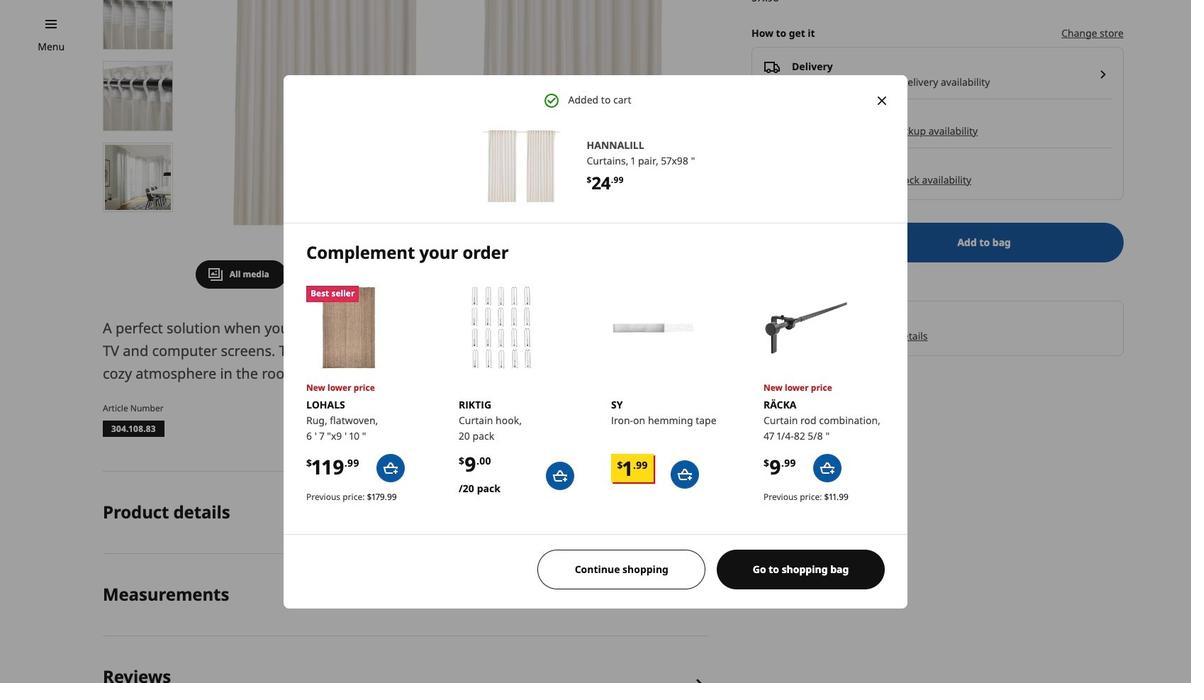 Task type: vqa. For each thing, say whether or not it's contained in the screenshot.
the bottom heading
yes



Task type: describe. For each thing, give the bounding box(es) containing it.
lohals rug, flatwoven, natural, 6 ' 7 "x9 ' 10 " image
[[306, 285, 392, 370]]

3 heading from the top
[[103, 665, 171, 683]]

riktig curtain hook, 20 pack image
[[459, 285, 544, 370]]

räcka curtain rod combination, black, 47 1/4-82 5/8 " image
[[764, 285, 849, 370]]



Task type: locate. For each thing, give the bounding box(es) containing it.
list
[[103, 472, 709, 683]]

hannalill curtains, 1 pair, beige, 57x98 " image
[[104, 0, 172, 49], [196, 0, 709, 249], [104, 62, 172, 130], [482, 126, 562, 205], [104, 143, 172, 212]]

2 vertical spatial heading
[[103, 665, 171, 683]]

2 heading from the top
[[103, 582, 229, 606]]

Quantity input value text field
[[786, 222, 805, 262]]

right image
[[1095, 66, 1112, 83]]

sy iron-on hemming tape image
[[612, 285, 697, 370]]

1 heading from the top
[[103, 500, 230, 524]]

heading
[[103, 500, 230, 524], [103, 582, 229, 606], [103, 665, 171, 683]]

0 vertical spatial heading
[[103, 500, 230, 524]]

1 vertical spatial heading
[[103, 582, 229, 606]]



